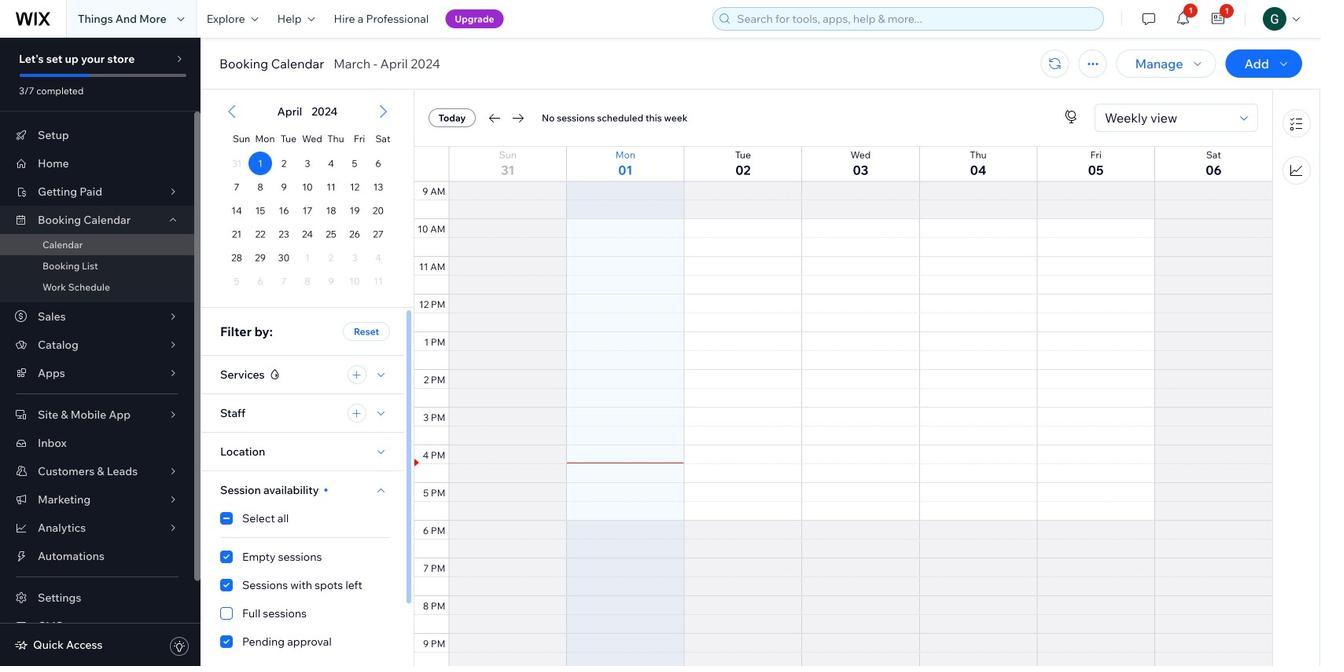 Task type: locate. For each thing, give the bounding box(es) containing it.
monday, april 1, 2024 cell
[[249, 152, 272, 175]]

None checkbox
[[220, 548, 390, 567]]

grid
[[414, 0, 1273, 667], [211, 90, 404, 308]]

1 horizontal spatial grid
[[414, 0, 1273, 667]]

row group
[[211, 152, 404, 308]]

menu
[[1273, 100, 1320, 194]]

sidebar element
[[0, 38, 201, 667]]

row
[[230, 123, 395, 152], [414, 147, 1273, 182], [225, 152, 390, 175], [225, 175, 390, 199], [225, 199, 390, 223], [225, 223, 390, 246], [225, 246, 390, 270], [225, 270, 390, 293]]

0 horizontal spatial grid
[[211, 90, 404, 308]]

None checkbox
[[220, 510, 390, 529], [220, 576, 390, 595], [220, 605, 390, 624], [220, 633, 390, 652], [220, 510, 390, 529], [220, 576, 390, 595], [220, 605, 390, 624], [220, 633, 390, 652]]

alert
[[273, 105, 342, 119]]

None field
[[1100, 105, 1236, 131]]



Task type: describe. For each thing, give the bounding box(es) containing it.
alert inside grid
[[273, 105, 342, 119]]

Search for tools, apps, help & more... field
[[732, 8, 1099, 30]]



Task type: vqa. For each thing, say whether or not it's contained in the screenshot.
row group
yes



